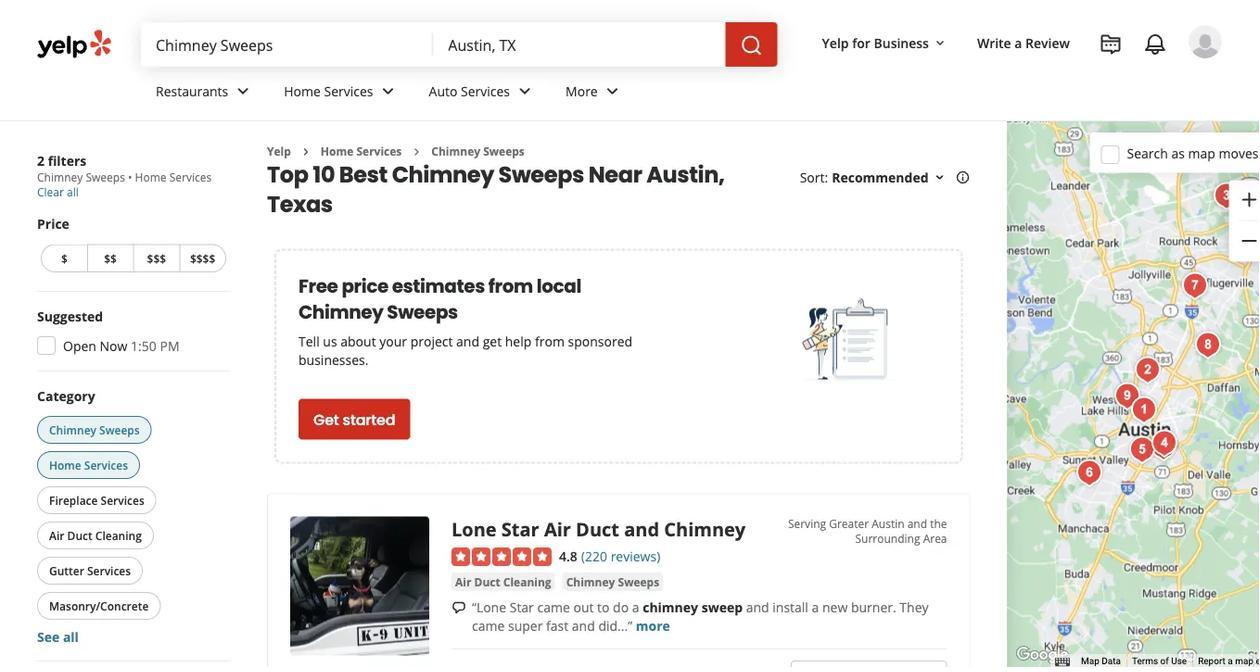 Task type: locate. For each thing, give the bounding box(es) containing it.
moves
[[1219, 144, 1259, 162]]

air inside "group"
[[49, 528, 64, 544]]

zoom out image
[[1239, 230, 1260, 252]]

and inside free price estimates from local chimney sweeps tell us about your project and get help from sponsored businesses.
[[456, 333, 480, 351]]

report
[[1199, 656, 1226, 668]]

24 chevron down v2 image inside more link
[[602, 80, 624, 102]]

chimney sweeps up "lone star came out to do a chimney sweep on the bottom
[[566, 575, 660, 590]]

home services link down find field
[[269, 67, 414, 121]]

better service image
[[1071, 455, 1109, 492]]

sweeps left •
[[86, 170, 125, 185]]

2 vertical spatial chimney sweeps
[[566, 575, 660, 590]]

0 vertical spatial all
[[67, 185, 79, 200]]

group containing suggested
[[32, 307, 230, 361]]

home right •
[[135, 170, 167, 185]]

air up 4.8 link
[[544, 517, 571, 543]]

free price estimates from local chimney sweeps image
[[802, 294, 895, 387]]

24 chevron down v2 image inside the restaurants 'link'
[[232, 80, 254, 102]]

chimney sweeps up home services button
[[49, 423, 140, 438]]

top 10 best chimney sweeps near austin, texas
[[267, 159, 725, 220]]

star up 4.8 star rating image
[[502, 517, 540, 543]]

0 horizontal spatial 16 chevron right v2 image
[[299, 145, 313, 159]]

all right "see"
[[63, 628, 79, 646]]

yelp inside button
[[822, 34, 849, 51]]

auto services
[[429, 82, 510, 100]]

1 vertical spatial map
[[1236, 656, 1254, 668]]

pm
[[160, 337, 180, 355]]

and
[[456, 333, 480, 351], [908, 517, 928, 532], [624, 517, 660, 543], [746, 599, 770, 616], [572, 617, 595, 635]]

chimney sweeps button up "lone star came out to do a chimney sweep on the bottom
[[563, 573, 663, 592]]

chimney inside top 10 best chimney sweeps near austin, texas
[[392, 159, 494, 190]]

2 filters chimney sweeps • home services clear all
[[37, 152, 212, 200]]

2 vertical spatial home services
[[49, 458, 128, 473]]

star up super
[[510, 599, 534, 616]]

group
[[1230, 180, 1260, 262], [32, 307, 230, 361], [33, 387, 230, 647]]

1 vertical spatial all
[[63, 628, 79, 646]]

cleaning down fireplace services 'button'
[[95, 528, 142, 544]]

sweeps inside top 10 best chimney sweeps near austin, texas
[[499, 159, 584, 190]]

chimney sweeps for left chimney sweeps button
[[49, 423, 140, 438]]

1 horizontal spatial yelp
[[822, 34, 849, 51]]

1 vertical spatial 16 chevron down v2 image
[[933, 170, 948, 185]]

out
[[574, 599, 594, 616]]

texas
[[267, 189, 333, 220]]

1 24 chevron down v2 image from the left
[[232, 80, 254, 102]]

get
[[314, 409, 339, 430]]

services
[[324, 82, 373, 100], [461, 82, 510, 100], [357, 144, 402, 159], [169, 170, 212, 185], [84, 458, 128, 473], [101, 493, 144, 508], [87, 564, 131, 579]]

from
[[489, 273, 533, 299], [535, 333, 565, 351]]

16 chevron down v2 image for recommended
[[933, 170, 948, 185]]

home down find field
[[284, 82, 321, 100]]

chimney sweeps down auto services link
[[432, 144, 525, 159]]

sort:
[[800, 169, 829, 186]]

16 chevron down v2 image inside yelp for business button
[[933, 36, 948, 51]]

ruby a. image
[[1189, 25, 1223, 58]]

map left e
[[1236, 656, 1254, 668]]

duct for the right air duct cleaning button
[[474, 575, 501, 590]]

2 none field from the left
[[448, 34, 711, 55]]

map for e
[[1236, 656, 1254, 668]]

1 vertical spatial came
[[472, 617, 505, 635]]

1 vertical spatial air duct cleaning button
[[452, 573, 555, 592]]

hammond fireplace and chimney service image
[[1190, 327, 1227, 364]]

services inside 'button'
[[101, 493, 144, 508]]

chimney down category
[[49, 423, 96, 438]]

chimney right best
[[392, 159, 494, 190]]

24 chevron down v2 image right more
[[602, 80, 624, 102]]

2 24 chevron down v2 image from the left
[[377, 80, 399, 102]]

16 chevron right v2 image right best
[[409, 145, 424, 159]]

more
[[636, 617, 671, 635]]

1 vertical spatial group
[[32, 307, 230, 361]]

air duct cleaning down fireplace services 'button'
[[49, 528, 142, 544]]

tell
[[299, 333, 320, 351]]

1 horizontal spatial map
[[1236, 656, 1254, 668]]

cleaning
[[95, 528, 142, 544], [503, 575, 552, 590]]

$$ button
[[87, 244, 133, 273]]

chimney sweeps link for lone star air duct and chimney
[[563, 573, 663, 592]]

chimney sweeps button up home services button
[[37, 417, 152, 444]]

16 chevron down v2 image right business
[[933, 36, 948, 51]]

austin liberty chimney image
[[1146, 429, 1183, 466]]

1 horizontal spatial came
[[538, 599, 570, 616]]

0 vertical spatial 16 chevron down v2 image
[[933, 36, 948, 51]]

star for lone
[[502, 517, 540, 543]]

chimney down filters
[[37, 170, 83, 185]]

lone star air duct and chimney image inside map region
[[1126, 392, 1163, 429]]

yelp for business
[[822, 34, 929, 51]]

home services down find field
[[284, 82, 373, 100]]

write a review link
[[970, 26, 1078, 59]]

for
[[853, 34, 871, 51]]

came down "lone
[[472, 617, 505, 635]]

air
[[544, 517, 571, 543], [49, 528, 64, 544], [455, 575, 472, 590]]

a left "new"
[[812, 599, 819, 616]]

16 chevron right v2 image for chimney sweeps
[[409, 145, 424, 159]]

chimney
[[432, 144, 481, 159], [392, 159, 494, 190], [37, 170, 83, 185], [299, 299, 384, 325], [49, 423, 96, 438], [664, 517, 746, 543], [566, 575, 615, 590]]

0 vertical spatial star
[[502, 517, 540, 543]]

of
[[1161, 656, 1169, 668]]

1 horizontal spatial air
[[455, 575, 472, 590]]

(220 reviews) link
[[581, 546, 661, 566]]

0 vertical spatial air duct cleaning button
[[37, 522, 154, 550]]

chimney sweeps inside "group"
[[49, 423, 140, 438]]

1 vertical spatial chimney sweeps link
[[563, 573, 663, 592]]

0 vertical spatial yelp
[[822, 34, 849, 51]]

masonry/concrete button
[[37, 593, 161, 621]]

1 horizontal spatial duct
[[474, 575, 501, 590]]

1 vertical spatial yelp
[[267, 144, 291, 159]]

search image
[[741, 34, 763, 57]]

sweeps inside 2 filters chimney sweeps • home services clear all
[[86, 170, 125, 185]]

a inside "and install a new burner. they came super fast and did...""
[[812, 599, 819, 616]]

0 horizontal spatial air
[[49, 528, 64, 544]]

16 chevron down v2 image left 16 info v2 image
[[933, 170, 948, 185]]

2 horizontal spatial duct
[[576, 517, 620, 543]]

24 chevron down v2 image right the 'restaurants'
[[232, 80, 254, 102]]

get started
[[314, 409, 395, 430]]

0 horizontal spatial from
[[489, 273, 533, 299]]

came up fast
[[538, 599, 570, 616]]

chimney sweeps
[[432, 144, 525, 159], [49, 423, 140, 438], [566, 575, 660, 590]]

all inside 2 filters chimney sweeps • home services clear all
[[67, 185, 79, 200]]

cleaning down 4.8 star rating image
[[503, 575, 552, 590]]

chimney sweeps link
[[432, 144, 525, 159], [563, 573, 663, 592]]

came inside "and install a new burner. they came super fast and did...""
[[472, 617, 505, 635]]

4.8
[[559, 548, 578, 565]]

$$$$ button
[[179, 244, 226, 273]]

yelp left 10
[[267, 144, 291, 159]]

as
[[1172, 144, 1185, 162]]

gutter services button
[[37, 558, 143, 585]]

0 vertical spatial lone star air duct and chimney image
[[1126, 392, 1163, 429]]

3 24 chevron down v2 image from the left
[[514, 80, 536, 102]]

1 vertical spatial home services link
[[321, 144, 402, 159]]

24 chevron down v2 image right auto services
[[514, 80, 536, 102]]

chimney sweeps button
[[37, 417, 152, 444], [563, 573, 663, 592]]

0 vertical spatial came
[[538, 599, 570, 616]]

air duct cleaning button down 4.8 star rating image
[[452, 573, 555, 592]]

1 horizontal spatial cleaning
[[503, 575, 552, 590]]

yelp left for
[[822, 34, 849, 51]]

restaurants link
[[141, 67, 269, 121]]

1 vertical spatial air duct cleaning
[[455, 575, 552, 590]]

fireplace services
[[49, 493, 144, 508]]

2 16 chevron right v2 image from the left
[[409, 145, 424, 159]]

air duct cleaning inside "group"
[[49, 528, 142, 544]]

duct up "lone
[[474, 575, 501, 590]]

16 chevron down v2 image
[[933, 36, 948, 51], [933, 170, 948, 185]]

air duct cleaning button down fireplace services 'button'
[[37, 522, 154, 550]]

Near text field
[[448, 34, 711, 55]]

home inside business categories element
[[284, 82, 321, 100]]

air duct cleaning down 4.8 star rating image
[[455, 575, 552, 590]]

sweeps left near at top
[[499, 159, 584, 190]]

hill country air duct and chimney sweeps image
[[1124, 432, 1161, 469]]

free price estimates from local chimney sweeps tell us about your project and get help from sponsored businesses.
[[299, 273, 633, 369]]

16 chevron right v2 image for home services
[[299, 145, 313, 159]]

home up fireplace
[[49, 458, 81, 473]]

1 vertical spatial chimney sweeps
[[49, 423, 140, 438]]

air up gutter
[[49, 528, 64, 544]]

duct up (220
[[576, 517, 620, 543]]

24 chevron down v2 image inside auto services link
[[514, 80, 536, 102]]

area
[[924, 531, 948, 547]]

1 vertical spatial cleaning
[[503, 575, 552, 590]]

None field
[[156, 34, 419, 55], [448, 34, 711, 55]]

write a review
[[978, 34, 1070, 51]]

map right as in the top of the page
[[1189, 144, 1216, 162]]

1 horizontal spatial 16 chevron right v2 image
[[409, 145, 424, 159]]

0 horizontal spatial yelp
[[267, 144, 291, 159]]

e
[[1256, 656, 1260, 668]]

silver lining chimney sweep image
[[1209, 178, 1246, 215]]

1 horizontal spatial chimney sweeps
[[432, 144, 525, 159]]

1 horizontal spatial air duct cleaning
[[455, 575, 552, 590]]

0 horizontal spatial map
[[1189, 144, 1216, 162]]

all
[[67, 185, 79, 200], [63, 628, 79, 646]]

chimney sweeps link up "lone star came out to do a chimney sweep on the bottom
[[563, 573, 663, 592]]

home services inside button
[[49, 458, 128, 473]]

0 horizontal spatial came
[[472, 617, 505, 635]]

and left the
[[908, 517, 928, 532]]

0 horizontal spatial chimney sweeps
[[49, 423, 140, 438]]

yelp for business button
[[815, 26, 955, 59]]

price group
[[37, 215, 230, 276]]

from left local
[[489, 273, 533, 299]]

and left the get
[[456, 333, 480, 351]]

austin
[[872, 517, 905, 532]]

2 16 chevron down v2 image from the top
[[933, 170, 948, 185]]

all right clear
[[67, 185, 79, 200]]

star
[[502, 517, 540, 543], [510, 599, 534, 616]]

None search field
[[141, 22, 782, 67]]

24 chevron down v2 image
[[232, 80, 254, 102], [377, 80, 399, 102], [514, 80, 536, 102], [602, 80, 624, 102]]

$$
[[104, 251, 117, 266]]

air for the right air duct cleaning button
[[455, 575, 472, 590]]

chimney inside 2 filters chimney sweeps • home services clear all
[[37, 170, 83, 185]]

chimney up the us
[[299, 299, 384, 325]]

0 horizontal spatial duct
[[67, 528, 92, 544]]

1 vertical spatial chimney sweeps button
[[563, 573, 663, 592]]

1 horizontal spatial chimney sweeps button
[[563, 573, 663, 592]]

duct down fireplace
[[67, 528, 92, 544]]

group containing category
[[33, 387, 230, 647]]

chimney sweeps link for yelp
[[432, 144, 525, 159]]

gutter
[[49, 564, 84, 579]]

1 horizontal spatial chimney sweeps link
[[563, 573, 663, 592]]

a inside 'write a review' link
[[1015, 34, 1023, 51]]

duct x - air duct cleaning & chimney sweep image
[[1177, 268, 1214, 305]]

2 horizontal spatial chimney sweeps
[[566, 575, 660, 590]]

duct inside "group"
[[67, 528, 92, 544]]

map
[[1189, 144, 1216, 162], [1236, 656, 1254, 668]]

24 chevron down v2 image left auto
[[377, 80, 399, 102]]

1 vertical spatial lone star air duct and chimney image
[[290, 517, 429, 656]]

services inside 2 filters chimney sweeps • home services clear all
[[169, 170, 212, 185]]

0 vertical spatial air duct cleaning
[[49, 528, 142, 544]]

austin,
[[647, 159, 725, 190]]

2 vertical spatial group
[[33, 387, 230, 647]]

restaurants
[[156, 82, 228, 100]]

data
[[1102, 656, 1121, 668]]

home services up fireplace services
[[49, 458, 128, 473]]

serving greater austin and the surrounding area
[[788, 517, 948, 547]]

yelp for yelp "link"
[[267, 144, 291, 159]]

sweeps up 'project'
[[387, 299, 458, 325]]

lady bird home specialist image
[[1147, 425, 1184, 462]]

16 chevron right v2 image
[[299, 145, 313, 159], [409, 145, 424, 159]]

0 horizontal spatial chimney sweeps link
[[432, 144, 525, 159]]

(220 reviews)
[[581, 548, 661, 565]]

16 chevron down v2 image inside "recommended" dropdown button
[[933, 170, 948, 185]]

0 vertical spatial chimney sweeps link
[[432, 144, 525, 159]]

home services link
[[269, 67, 414, 121], [321, 144, 402, 159]]

home services button
[[37, 452, 140, 480]]

home services
[[284, 82, 373, 100], [321, 144, 402, 159], [49, 458, 128, 473]]

1 16 chevron right v2 image from the left
[[299, 145, 313, 159]]

lone star air duct and chimney image
[[1126, 392, 1163, 429], [290, 517, 429, 656]]

home services link right top
[[321, 144, 402, 159]]

0 vertical spatial home services
[[284, 82, 373, 100]]

1 16 chevron down v2 image from the top
[[933, 36, 948, 51]]

air up 16 speech v2 "image"
[[455, 575, 472, 590]]

home services right top
[[321, 144, 402, 159]]

0 horizontal spatial air duct cleaning
[[49, 528, 142, 544]]

gutter services
[[49, 564, 131, 579]]

services right •
[[169, 170, 212, 185]]

1 vertical spatial star
[[510, 599, 534, 616]]

a
[[1015, 34, 1023, 51], [632, 599, 640, 616], [812, 599, 819, 616], [1228, 656, 1233, 668]]

us
[[323, 333, 337, 351]]

search
[[1127, 144, 1169, 162]]

a right the write
[[1015, 34, 1023, 51]]

16 chevron right v2 image right yelp "link"
[[299, 145, 313, 159]]

sweeps up home services button
[[99, 423, 140, 438]]

2
[[37, 152, 45, 169]]

from right 'help'
[[535, 333, 565, 351]]

chimney sweeps link down auto services link
[[432, 144, 525, 159]]

4 24 chevron down v2 image from the left
[[602, 80, 624, 102]]

services down home services button
[[101, 493, 144, 508]]

24 chevron down v2 image for home services
[[377, 80, 399, 102]]

see all button
[[37, 628, 79, 646]]

cleaning inside "group"
[[95, 528, 142, 544]]

0 vertical spatial chimney sweeps button
[[37, 417, 152, 444]]

map region
[[914, 51, 1260, 668]]

1 vertical spatial from
[[535, 333, 565, 351]]

1 horizontal spatial lone star air duct and chimney image
[[1126, 392, 1163, 429]]

0 horizontal spatial none field
[[156, 34, 419, 55]]

1 none field from the left
[[156, 34, 419, 55]]

0 vertical spatial map
[[1189, 144, 1216, 162]]

sweep
[[702, 599, 743, 616]]

sweeps down reviews)
[[618, 575, 660, 590]]

1 horizontal spatial none field
[[448, 34, 711, 55]]

services right 10
[[357, 144, 402, 159]]

0 vertical spatial cleaning
[[95, 528, 142, 544]]

0 horizontal spatial cleaning
[[95, 528, 142, 544]]



Task type: vqa. For each thing, say whether or not it's contained in the screenshot.
the topmost Star
yes



Task type: describe. For each thing, give the bounding box(es) containing it.
home services inside business categories element
[[284, 82, 373, 100]]

home inside home services button
[[49, 458, 81, 473]]

to
[[597, 599, 610, 616]]

notifications image
[[1145, 33, 1167, 56]]

0 vertical spatial group
[[1230, 180, 1260, 262]]

chimney down auto
[[432, 144, 481, 159]]

1 horizontal spatial air duct cleaning button
[[452, 573, 555, 592]]

services right auto
[[461, 82, 510, 100]]

sweeps inside "group"
[[99, 423, 140, 438]]

use
[[1172, 656, 1187, 668]]

air for the leftmost air duct cleaning button
[[49, 528, 64, 544]]

clear
[[37, 185, 64, 200]]

open now 1:50 pm
[[63, 337, 180, 355]]

and left install
[[746, 599, 770, 616]]

free
[[299, 273, 338, 299]]

chimney down (220
[[566, 575, 615, 590]]

top
[[267, 159, 309, 190]]

and inside 'serving greater austin and the surrounding area'
[[908, 517, 928, 532]]

open
[[63, 337, 96, 355]]

0 vertical spatial home services link
[[269, 67, 414, 121]]

category
[[37, 387, 95, 405]]

16 speech v2 image
[[452, 601, 467, 616]]

terms of use link
[[1133, 656, 1187, 668]]

write
[[978, 34, 1012, 51]]

recommended
[[832, 169, 929, 186]]

google image
[[1013, 644, 1074, 668]]

serving
[[788, 517, 827, 532]]

reviews)
[[611, 548, 661, 565]]

map data button
[[1082, 655, 1121, 668]]

fireplace
[[49, 493, 98, 508]]

a right report
[[1228, 656, 1233, 668]]

0 horizontal spatial chimney sweeps button
[[37, 417, 152, 444]]

install
[[773, 599, 809, 616]]

do
[[613, 599, 629, 616]]

all inside "group"
[[63, 628, 79, 646]]

lone star air duct and chimney
[[452, 517, 746, 543]]

price
[[37, 215, 69, 233]]

and up reviews)
[[624, 517, 660, 543]]

duct for the leftmost air duct cleaning button
[[67, 528, 92, 544]]

none field find
[[156, 34, 419, 55]]

terms
[[1133, 656, 1159, 668]]

new
[[823, 599, 848, 616]]

masonry/concrete
[[49, 599, 149, 614]]

lone
[[452, 517, 497, 543]]

started
[[343, 409, 395, 430]]

chimney sweeps for chimney sweeps button to the right
[[566, 575, 660, 590]]

4.8 star rating image
[[452, 548, 552, 567]]

more link
[[636, 617, 671, 635]]

business
[[874, 34, 929, 51]]

"lone star came out to do a chimney sweep
[[472, 599, 743, 616]]

the
[[931, 517, 948, 532]]

more link
[[551, 67, 639, 121]]

your
[[380, 333, 407, 351]]

air duct cleaning for the right air duct cleaning button
[[455, 575, 552, 590]]

absolute chimney experts image
[[1130, 352, 1167, 389]]

2 horizontal spatial air
[[544, 517, 571, 543]]

filters
[[48, 152, 87, 169]]

0 horizontal spatial lone star air duct and chimney image
[[290, 517, 429, 656]]

businesses.
[[299, 351, 369, 369]]

user actions element
[[808, 23, 1249, 137]]

auto
[[429, 82, 458, 100]]

1:50
[[131, 337, 157, 355]]

services up fireplace services
[[84, 458, 128, 473]]

sweeps down auto services link
[[483, 144, 525, 159]]

more
[[566, 82, 598, 100]]

Find text field
[[156, 34, 419, 55]]

super
[[508, 617, 543, 635]]

sweeps inside free price estimates from local chimney sweeps tell us about your project and get help from sponsored businesses.
[[387, 299, 458, 325]]

suggested
[[37, 308, 103, 325]]

get
[[483, 333, 502, 351]]

yelp for yelp for business
[[822, 34, 849, 51]]

zoom in image
[[1239, 189, 1260, 211]]

lone star air duct and chimney link
[[452, 517, 746, 543]]

help
[[505, 333, 532, 351]]

about
[[341, 333, 376, 351]]

air duct cleaning link
[[452, 573, 555, 592]]

project
[[411, 333, 453, 351]]

air duct cleaning for the leftmost air duct cleaning button
[[49, 528, 142, 544]]

chimney up sweep
[[664, 517, 746, 543]]

report a map e link
[[1199, 656, 1260, 668]]

get started button
[[299, 399, 410, 440]]

1 horizontal spatial from
[[535, 333, 565, 351]]

report a map e
[[1199, 656, 1260, 668]]

$ button
[[41, 244, 87, 273]]

$$$$
[[190, 251, 216, 266]]

16 chevron down v2 image for yelp for business
[[933, 36, 948, 51]]

services up masonry/concrete
[[87, 564, 131, 579]]

24 chevron down v2 image for restaurants
[[232, 80, 254, 102]]

and down out
[[572, 617, 595, 635]]

$
[[61, 251, 68, 266]]

(220
[[581, 548, 608, 565]]

$$$ button
[[133, 244, 179, 273]]

austin breeze image
[[1109, 378, 1147, 415]]

map
[[1082, 656, 1100, 668]]

•
[[128, 170, 132, 185]]

0 vertical spatial chimney sweeps
[[432, 144, 525, 159]]

16 info v2 image
[[956, 170, 971, 185]]

review
[[1026, 34, 1070, 51]]

auto services link
[[414, 67, 551, 121]]

search as map moves
[[1127, 144, 1259, 162]]

chimney inside free price estimates from local chimney sweeps tell us about your project and get help from sponsored businesses.
[[299, 299, 384, 325]]

fast
[[546, 617, 569, 635]]

map data
[[1082, 656, 1121, 668]]

burner.
[[851, 599, 897, 616]]

chimney inside "group"
[[49, 423, 96, 438]]

24 chevron down v2 image for auto services
[[514, 80, 536, 102]]

chimney
[[643, 599, 699, 616]]

estimates
[[392, 273, 485, 299]]

4.8 link
[[559, 546, 578, 566]]

did..."
[[599, 617, 633, 635]]

services down find text field
[[324, 82, 373, 100]]

cleaning inside air duct cleaning link
[[503, 575, 552, 590]]

and install a new burner. they came super fast and did..."
[[472, 599, 929, 635]]

business categories element
[[141, 67, 1223, 121]]

24 chevron down v2 image for more
[[602, 80, 624, 102]]

1 vertical spatial home services
[[321, 144, 402, 159]]

"lone
[[472, 599, 507, 616]]

see
[[37, 628, 60, 646]]

recommended button
[[832, 169, 948, 186]]

a right "do"
[[632, 599, 640, 616]]

home right top
[[321, 144, 354, 159]]

fireplace services button
[[37, 487, 157, 515]]

projects image
[[1100, 33, 1122, 56]]

star for "lone
[[510, 599, 534, 616]]

10
[[313, 159, 335, 190]]

0 horizontal spatial air duct cleaning button
[[37, 522, 154, 550]]

none field near
[[448, 34, 711, 55]]

map for moves
[[1189, 144, 1216, 162]]

keyboard shortcuts image
[[1056, 658, 1070, 667]]

they
[[900, 599, 929, 616]]

0 vertical spatial from
[[489, 273, 533, 299]]

home inside 2 filters chimney sweeps • home services clear all
[[135, 170, 167, 185]]

greater
[[830, 517, 869, 532]]

see all
[[37, 628, 79, 646]]



